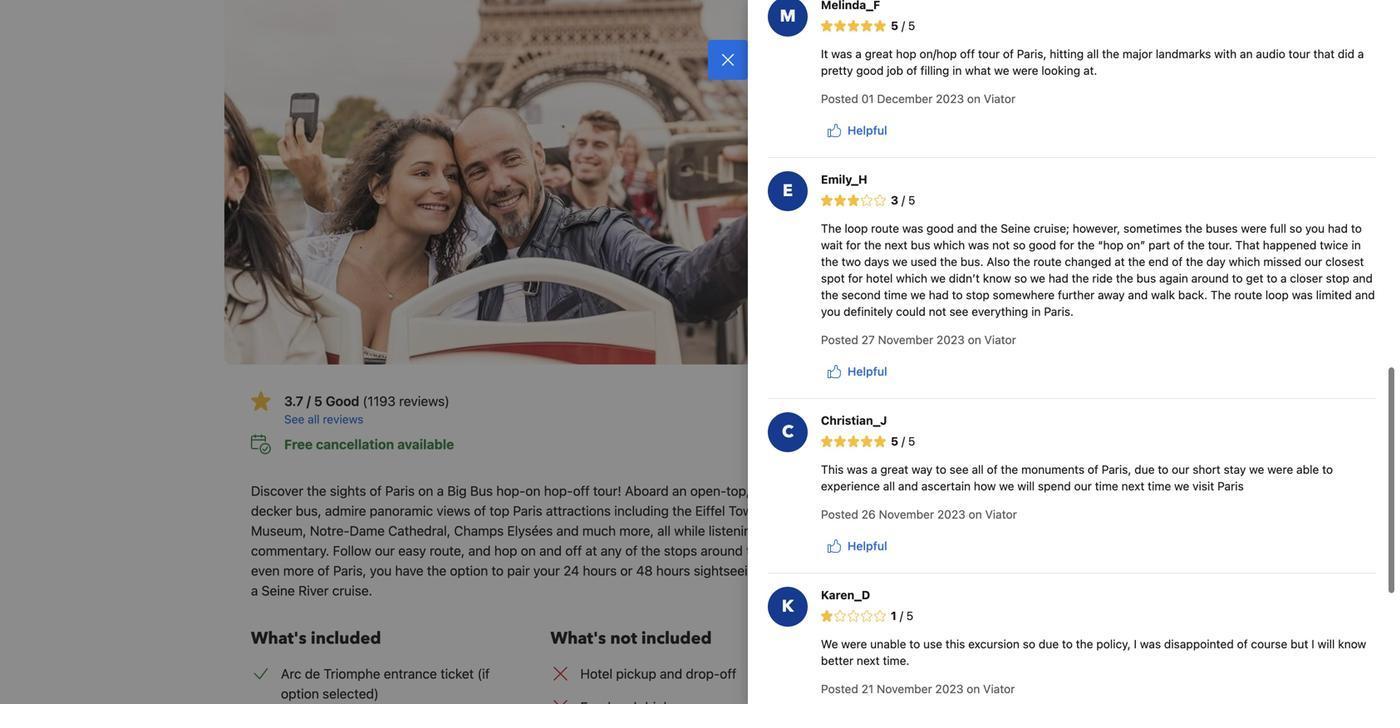 Task type: locate. For each thing, give the bounding box(es) containing it.
audio down louvre in the bottom of the page
[[779, 523, 812, 539]]

will right but
[[1318, 637, 1336, 651]]

we right days
[[893, 255, 908, 269]]

1 vertical spatial had
[[1049, 271, 1069, 285]]

next inside the loop route was good and the seine cruise; however, sometimes the buses were full so you had to wait for the next bus which was not so good for the "hop on" part of the tour. that happened twice in the two days we used the bus. also the route changed at the end of the day which missed our closest spot for hotel which we didn't know so we had the ride the bus again around to get to a closer stop and the second time we had to stop somewhere further away and walk back.   the route loop was limited and you definitely could not see everything in paris.
[[885, 238, 908, 252]]

what's for what's not included
[[551, 627, 606, 650]]

paris, inside the this was a great way to see all of the monuments of paris, due to our short stay we were able to experience all and ascertain how we will spend our time next time we visit paris
[[1102, 463, 1132, 476]]

use
[[924, 637, 943, 651]]

2 included from the left
[[642, 627, 712, 650]]

0 horizontal spatial hours
[[583, 563, 617, 579]]

in inside it was a great hop on/hop off tour of paris, hitting all the major landmarks with an audio tour that did a pretty good job of filling in what we were looking at.
[[953, 64, 962, 77]]

0 vertical spatial option
[[450, 563, 488, 579]]

commentary.
[[251, 543, 330, 559]]

a
[[856, 47, 862, 61], [1359, 47, 1365, 61], [1281, 271, 1288, 285], [871, 463, 878, 476], [437, 483, 444, 499], [251, 583, 258, 599], [1110, 684, 1115, 696]]

route down "get"
[[1235, 288, 1263, 302]]

option inside discover the sights of paris on a big bus hop-on hop-off tour! aboard an open-top, double- decker bus, admire panoramic views of top paris attractions including the eiffel tower, louvre museum, notre-dame cathedral, champs elysées and much more, all while listening to audio commentary. follow our easy route, and hop on and off at any of the stops around town. to see even more of paris, you have the option to pair your 24 hours or 48 hours sightseeing pass with a seine river cruise.
[[450, 563, 488, 579]]

1 horizontal spatial the
[[1211, 288, 1232, 302]]

dialog containing m
[[708, 0, 1397, 704]]

dame
[[350, 523, 385, 539]]

sometimes
[[1124, 222, 1183, 235]]

0 horizontal spatial loop
[[845, 222, 868, 235]]

posted for c
[[822, 508, 859, 521]]

we left the visit
[[1175, 479, 1190, 493]]

a right did in the top right of the page
[[1359, 47, 1365, 61]]

included
[[311, 627, 381, 650], [642, 627, 712, 650]]

attractions
[[546, 503, 611, 519]]

november right 26
[[879, 508, 935, 521]]

that
[[1236, 238, 1261, 252]]

paris.
[[1045, 305, 1074, 318]]

elysées
[[508, 523, 553, 539]]

experience
[[822, 479, 880, 493]]

cancellation up free
[[930, 664, 1008, 680]]

missed
[[1264, 255, 1302, 269]]

1 horizontal spatial good
[[927, 222, 955, 235]]

good down cruise;
[[1029, 238, 1057, 252]]

available
[[398, 437, 454, 452], [1011, 664, 1068, 680]]

1 vertical spatial which
[[1230, 255, 1261, 269]]

1 horizontal spatial bus
[[1137, 271, 1157, 285]]

hop up pair
[[495, 543, 518, 559]]

see inside the this was a great way to see all of the monuments of paris, due to our short stay we were able to experience all and ascertain how we will spend our time next time we visit paris
[[950, 463, 969, 476]]

november down could
[[879, 333, 934, 347]]

3 helpful from the top
[[848, 539, 888, 553]]

hotel
[[867, 271, 893, 285]]

next for k
[[857, 654, 880, 668]]

2 vertical spatial see
[[801, 543, 823, 559]]

what's for what's included
[[251, 627, 307, 650]]

karen_d
[[822, 588, 871, 602]]

0 horizontal spatial the
[[822, 222, 842, 235]]

1 vertical spatial will
[[1318, 637, 1336, 651]]

0 horizontal spatial i
[[1135, 637, 1138, 651]]

0 vertical spatial bus
[[911, 238, 931, 252]]

loop
[[845, 222, 868, 235], [1266, 288, 1290, 302]]

you up twice
[[1306, 222, 1326, 235]]

available for free cancellation available cancel for free before 21 january at 0:00 for a full refund
[[1011, 664, 1068, 680]]

loop up two
[[845, 222, 868, 235]]

1 vertical spatial next
[[1122, 479, 1145, 493]]

0 horizontal spatial bus
[[911, 238, 931, 252]]

21 left 'cancel'
[[862, 682, 874, 696]]

27
[[862, 333, 875, 347]]

free up 'cancel'
[[898, 664, 926, 680]]

and down 'show more dates'
[[899, 479, 919, 493]]

cancellation
[[316, 437, 394, 452], [930, 664, 1008, 680]]

for down cruise;
[[1060, 238, 1075, 252]]

paris down "stay"
[[1218, 479, 1245, 493]]

our inside discover the sights of paris on a big bus hop-on hop-off tour! aboard an open-top, double- decker bus, admire panoramic views of top paris attractions including the eiffel tower, louvre museum, notre-dame cathedral, champs elysées and much more, all while listening to audio commentary. follow our easy route, and hop on and off at any of the stops around town. to see even more of paris, you have the option to pair your 24 hours or 48 hours sightseeing pass with a seine river cruise.
[[375, 543, 395, 559]]

was
[[832, 47, 853, 61], [903, 222, 924, 235], [969, 238, 990, 252], [1293, 288, 1314, 302], [847, 463, 868, 476], [1141, 637, 1162, 651]]

stop
[[1327, 271, 1350, 285], [966, 288, 990, 302]]

2023 for m
[[936, 92, 965, 106]]

0 vertical spatial hop
[[897, 47, 917, 61]]

next
[[885, 238, 908, 252], [1122, 479, 1145, 493], [857, 654, 880, 668]]

all inside discover the sights of paris on a big bus hop-on hop-off tour! aboard an open-top, double- decker bus, admire panoramic views of top paris attractions including the eiffel tower, louvre museum, notre-dame cathedral, champs elysées and much more, all while listening to audio commentary. follow our easy route, and hop on and off at any of the stops around town. to see even more of paris, you have the option to pair your 24 hours or 48 hours sightseeing pass with a seine river cruise.
[[658, 523, 671, 539]]

so inside we were unable to use this excursion so due to the policy, i was disappointed of course but i will know better next time.
[[1023, 637, 1036, 651]]

1 horizontal spatial free
[[898, 664, 926, 680]]

1 vertical spatial around
[[701, 543, 743, 559]]

0 horizontal spatial free
[[284, 437, 313, 452]]

1 helpful from the top
[[848, 123, 888, 137]]

see inside the loop route was good and the seine cruise; however, sometimes the buses were full so you had to wait for the next bus which was not so good for the "hop on" part of the tour. that happened twice in the two days we used the bus. also the route changed at the end of the day which missed our closest spot for hotel which we didn't know so we had the ride the bus again around to get to a closer stop and the second time we had to stop somewhere further away and walk back.   the route loop was limited and you definitely could not see everything in paris.
[[950, 305, 969, 318]]

time inside the loop route was good and the seine cruise; however, sometimes the buses were full so you had to wait for the next bus which was not so good for the "hop on" part of the tour. that happened twice in the two days we used the bus. also the route changed at the end of the day which missed our closest spot for hotel which we didn't know so we had the ride the bus again around to get to a closer stop and the second time we had to stop somewhere further away and walk back.   the route loop was limited and you definitely could not see everything in paris.
[[885, 288, 908, 302]]

0 vertical spatial the
[[822, 222, 842, 235]]

know inside we were unable to use this excursion so due to the policy, i was disappointed of course but i will know better next time.
[[1339, 637, 1367, 651]]

know inside the loop route was good and the seine cruise; however, sometimes the buses were full so you had to wait for the next bus which was not so good for the "hop on" part of the tour. that happened twice in the two days we used the bus. also the route changed at the end of the day which missed our closest spot for hotel which we didn't know so we had the ride the bus again around to get to a closer stop and the second time we had to stop somewhere further away and walk back.   the route loop was limited and you definitely could not see everything in paris.
[[984, 271, 1012, 285]]

with
[[1215, 47, 1237, 61], [799, 563, 824, 579]]

seine
[[1001, 222, 1031, 235], [262, 583, 295, 599]]

more left the dates
[[890, 462, 919, 476]]

definitely
[[844, 305, 893, 318]]

3.7
[[284, 393, 304, 409]]

0 horizontal spatial more
[[283, 563, 314, 579]]

1 vertical spatial an
[[673, 483, 687, 499]]

route
[[872, 222, 900, 235], [1034, 255, 1062, 269], [1235, 288, 1263, 302]]

christian_j element
[[782, 421, 794, 444]]

the down spot
[[822, 288, 839, 302]]

bus
[[911, 238, 931, 252], [1137, 271, 1157, 285]]

will inside we were unable to use this excursion so due to the policy, i was disappointed of course but i will know better next time.
[[1318, 637, 1336, 651]]

around
[[1192, 271, 1230, 285], [701, 543, 743, 559]]

a inside free cancellation available cancel for free before 21 january at 0:00 for a full refund
[[1110, 684, 1115, 696]]

cathedral,
[[388, 523, 451, 539]]

due left short
[[1135, 463, 1155, 476]]

not
[[993, 238, 1010, 252], [929, 305, 947, 318], [611, 627, 638, 650]]

the left day
[[1187, 255, 1204, 269]]

show inside button
[[857, 462, 887, 476]]

0 horizontal spatial option
[[281, 686, 319, 702]]

you
[[1306, 222, 1326, 235], [822, 305, 841, 318], [370, 563, 392, 579]]

cancellation inside free cancellation available cancel for free before 21 january at 0:00 for a full refund
[[930, 664, 1008, 680]]

in down the somewhere
[[1032, 305, 1041, 318]]

0 vertical spatial audio
[[1257, 47, 1286, 61]]

good
[[857, 64, 884, 77], [927, 222, 955, 235], [1029, 238, 1057, 252]]

2023 up refund
[[936, 682, 964, 696]]

2023 down ascertain
[[938, 508, 966, 521]]

next down unable
[[857, 654, 880, 668]]

able
[[1297, 463, 1320, 476]]

it was a great hop on/hop off tour of paris, hitting all the major landmarks with an audio tour that did a pretty good job of filling in what we were looking at.
[[822, 47, 1365, 77]]

0 horizontal spatial in
[[953, 64, 962, 77]]

1 vertical spatial ticket
[[441, 666, 474, 682]]

2 posted from the top
[[822, 333, 859, 347]]

21 right before
[[1004, 684, 1014, 696]]

1 horizontal spatial full
[[1271, 222, 1287, 235]]

1 horizontal spatial cancellation
[[930, 664, 1008, 680]]

2 5 / 5 from the top
[[891, 434, 916, 448]]

1 horizontal spatial know
[[1339, 637, 1367, 651]]

1 hop- from the left
[[497, 483, 526, 499]]

2023 for k
[[936, 682, 964, 696]]

ticket left (if
[[441, 666, 474, 682]]

helpful for m
[[848, 123, 888, 137]]

were inside the loop route was good and the seine cruise; however, sometimes the buses were full so you had to wait for the next bus which was not so good for the "hop on" part of the tour. that happened twice in the two days we used the bus. also the route changed at the end of the day which missed our closest spot for hotel which we didn't know so we had the ride the bus again around to get to a closer stop and the second time we had to stop somewhere further away and walk back.   the route loop was limited and you definitely could not see everything in paris.
[[1242, 222, 1268, 235]]

hop up job
[[897, 47, 917, 61]]

1 horizontal spatial due
[[1135, 463, 1155, 476]]

0 vertical spatial full
[[1271, 222, 1287, 235]]

1 i from the left
[[1135, 637, 1138, 651]]

posted for e
[[822, 333, 859, 347]]

dialog
[[708, 0, 1397, 704]]

1 horizontal spatial with
[[1215, 47, 1237, 61]]

0 horizontal spatial not
[[611, 627, 638, 650]]

1 horizontal spatial paris,
[[1018, 47, 1047, 61]]

great inside it was a great hop on/hop off tour of paris, hitting all the major landmarks with an audio tour that did a pretty good job of filling in what we were looking at.
[[865, 47, 893, 61]]

at left 0:00
[[1057, 684, 1066, 696]]

1 horizontal spatial seine
[[1001, 222, 1031, 235]]

1 vertical spatial hop
[[495, 543, 518, 559]]

however,
[[1073, 222, 1121, 235]]

our up closer
[[1305, 255, 1323, 269]]

2 helpful from the top
[[848, 365, 888, 378]]

1 vertical spatial great
[[881, 463, 909, 476]]

off
[[961, 47, 976, 61], [573, 483, 590, 499], [566, 543, 582, 559], [720, 666, 737, 682]]

a inside the this was a great way to see all of the monuments of paris, due to our short stay we were able to experience all and ascertain how we will spend our time next time we visit paris
[[871, 463, 878, 476]]

0 horizontal spatial time
[[885, 288, 908, 302]]

all inside 3.7 / 5 good (1193 reviews) see all reviews
[[308, 412, 320, 426]]

2 vertical spatial which
[[897, 271, 928, 285]]

helpful for c
[[848, 539, 888, 553]]

policy,
[[1097, 637, 1131, 651]]

5
[[891, 19, 899, 32], [909, 19, 916, 32], [909, 193, 916, 207], [314, 393, 323, 409], [891, 434, 899, 448], [909, 434, 916, 448], [907, 609, 914, 623]]

/ up job
[[902, 19, 906, 32]]

a down even
[[251, 583, 258, 599]]

availability
[[939, 430, 1008, 446]]

hop- up attractions
[[544, 483, 573, 499]]

did
[[1339, 47, 1355, 61]]

good up the 'used'
[[927, 222, 955, 235]]

due inside we were unable to use this excursion so due to the policy, i was disappointed of course but i will know better next time.
[[1039, 637, 1059, 651]]

0 vertical spatial helpful
[[848, 123, 888, 137]]

1 horizontal spatial at
[[1057, 684, 1066, 696]]

0 horizontal spatial will
[[1018, 479, 1035, 493]]

3 helpful button from the top
[[822, 531, 894, 561]]

1 5 / 5 from the top
[[891, 19, 916, 32]]

2 horizontal spatial paris
[[1218, 479, 1245, 493]]

also
[[987, 255, 1011, 269]]

available inside free cancellation available cancel for free before 21 january at 0:00 for a full refund
[[1011, 664, 1068, 680]]

so
[[1290, 222, 1303, 235], [1014, 238, 1026, 252], [1015, 271, 1028, 285], [1023, 637, 1036, 651]]

loop down "missed"
[[1266, 288, 1290, 302]]

1 horizontal spatial included
[[642, 627, 712, 650]]

0 horizontal spatial due
[[1039, 637, 1059, 651]]

paris, right monuments
[[1102, 463, 1132, 476]]

great for c
[[881, 463, 909, 476]]

great inside the this was a great way to see all of the monuments of paris, due to our short stay we were able to experience all and ascertain how we will spend our time next time we visit paris
[[881, 463, 909, 476]]

audio inside discover the sights of paris on a big bus hop-on hop-off tour! aboard an open-top, double- decker bus, admire panoramic views of top paris attractions including the eiffel tower, louvre museum, notre-dame cathedral, champs elysées and much more, all while listening to audio commentary. follow our easy route, and hop on and off at any of the stops around town. to see even more of paris, you have the option to pair your 24 hours or 48 hours sightseeing pass with a seine river cruise.
[[779, 523, 812, 539]]

and left drop-
[[660, 666, 683, 682]]

our left short
[[1172, 463, 1190, 476]]

which down that on the right top of the page
[[1230, 255, 1261, 269]]

0 vertical spatial route
[[872, 222, 900, 235]]

pass
[[767, 563, 795, 579]]

posted for k
[[822, 682, 859, 696]]

a left 'big'
[[437, 483, 444, 499]]

all right see
[[308, 412, 320, 426]]

2 vertical spatial helpful button
[[822, 531, 894, 561]]

0 horizontal spatial at
[[586, 543, 597, 559]]

with right the landmarks
[[1215, 47, 1237, 61]]

0 horizontal spatial tour
[[979, 47, 1000, 61]]

at inside the loop route was good and the seine cruise; however, sometimes the buses were full so you had to wait for the next bus which was not so good for the "hop on" part of the tour. that happened twice in the two days we used the bus. also the route changed at the end of the day which missed our closest spot for hotel which we didn't know so we had the ride the bus again around to get to a closer stop and the second time we had to stop somewhere further away and walk back.   the route loop was limited and you definitely could not see everything in paris.
[[1115, 255, 1126, 269]]

in left what
[[953, 64, 962, 77]]

for
[[847, 238, 861, 252], [1060, 238, 1075, 252], [848, 271, 863, 285], [933, 684, 946, 696], [1094, 684, 1107, 696]]

0 vertical spatial at
[[1115, 255, 1126, 269]]

1 hours from the left
[[583, 563, 617, 579]]

we inside it was a great hop on/hop off tour of paris, hitting all the major landmarks with an audio tour that did a pretty good job of filling in what we were looking at.
[[995, 64, 1010, 77]]

next inside we were unable to use this excursion so due to the policy, i was disappointed of course but i will know better next time.
[[857, 654, 880, 668]]

0 vertical spatial will
[[1018, 479, 1035, 493]]

0 horizontal spatial hop
[[495, 543, 518, 559]]

part
[[1149, 238, 1171, 252]]

was inside we were unable to use this excursion so due to the policy, i was disappointed of course but i will know better next time.
[[1141, 637, 1162, 651]]

posted for m
[[822, 92, 859, 106]]

time up could
[[885, 288, 908, 302]]

0 horizontal spatial had
[[929, 288, 949, 302]]

an left open-
[[673, 483, 687, 499]]

2 i from the left
[[1312, 637, 1315, 651]]

helpful
[[848, 123, 888, 137], [848, 365, 888, 378], [848, 539, 888, 553]]

see right to
[[801, 543, 823, 559]]

viator for c
[[986, 508, 1018, 521]]

2 hours from the left
[[657, 563, 691, 579]]

1 posted from the top
[[822, 92, 859, 106]]

cancellation for free cancellation available cancel for free before 21 january at 0:00 for a full refund
[[930, 664, 1008, 680]]

posted 27 november 2023 on viator
[[822, 333, 1017, 347]]

an inside discover the sights of paris on a big bus hop-on hop-off tour! aboard an open-top, double- decker bus, admire panoramic views of top paris attractions including the eiffel tower, louvre museum, notre-dame cathedral, champs elysées and much more, all while listening to audio commentary. follow our easy route, and hop on and off at any of the stops around town. to see even more of paris, you have the option to pair your 24 hours or 48 hours sightseeing pass with a seine river cruise.
[[673, 483, 687, 499]]

0 vertical spatial free
[[284, 437, 313, 452]]

1 vertical spatial cancellation
[[930, 664, 1008, 680]]

good inside it was a great hop on/hop off tour of paris, hitting all the major landmarks with an audio tour that did a pretty good job of filling in what we were looking at.
[[857, 64, 884, 77]]

0 vertical spatial cancellation
[[316, 437, 394, 452]]

24 right your
[[564, 563, 580, 579]]

time right spend
[[1096, 479, 1119, 493]]

which down the 'used'
[[897, 271, 928, 285]]

was inside the this was a great way to see all of the monuments of paris, due to our short stay we were able to experience all and ascertain how we will spend our time next time we visit paris
[[847, 463, 868, 476]]

free inside free cancellation available cancel for free before 21 january at 0:00 for a full refund
[[898, 664, 926, 680]]

1 horizontal spatial around
[[1192, 271, 1230, 285]]

0 vertical spatial 24
[[564, 563, 580, 579]]

closest
[[1326, 255, 1365, 269]]

open-
[[691, 483, 727, 499]]

bus up the 'used'
[[911, 238, 931, 252]]

helpful button
[[822, 116, 894, 146], [822, 357, 894, 387], [822, 531, 894, 561]]

/ for c
[[902, 434, 906, 448]]

around inside the loop route was good and the seine cruise; however, sometimes the buses were full so you had to wait for the next bus which was not so good for the "hop on" part of the tour. that happened twice in the two days we used the bus. also the route changed at the end of the day which missed our closest spot for hotel which we didn't know so we had the ride the bus again around to get to a closer stop and the second time we had to stop somewhere further away and walk back.   the route loop was limited and you definitely could not see everything in paris.
[[1192, 271, 1230, 285]]

will
[[1018, 479, 1035, 493], [1318, 637, 1336, 651]]

tour
[[979, 47, 1000, 61], [1289, 47, 1311, 61]]

posted left '27'
[[822, 333, 859, 347]]

we right what
[[995, 64, 1010, 77]]

(1193
[[363, 393, 396, 409]]

1 horizontal spatial show
[[1044, 312, 1074, 326]]

1 horizontal spatial ticket
[[899, 430, 935, 446]]

2 horizontal spatial next
[[1122, 479, 1145, 493]]

0 vertical spatial november
[[879, 333, 934, 347]]

triomphe
[[324, 666, 380, 682]]

before
[[970, 684, 1001, 696]]

with right pass at the right bottom
[[799, 563, 824, 579]]

not up pickup
[[611, 627, 638, 650]]

will inside the this was a great way to see all of the monuments of paris, due to our short stay we were able to experience all and ascertain how we will spend our time next time we visit paris
[[1018, 479, 1035, 493]]

1 tour from the left
[[979, 47, 1000, 61]]

you left have
[[370, 563, 392, 579]]

and right limited
[[1356, 288, 1376, 302]]

date
[[1030, 430, 1059, 446]]

0 vertical spatial around
[[1192, 271, 1230, 285]]

an inside it was a great hop on/hop off tour of paris, hitting all the major landmarks with an audio tour that did a pretty good job of filling in what we were looking at.
[[1241, 47, 1254, 61]]

1 horizontal spatial next
[[885, 238, 908, 252]]

had up twice
[[1329, 222, 1349, 235]]

see
[[950, 305, 969, 318], [950, 463, 969, 476], [801, 543, 823, 559]]

tower,
[[729, 503, 768, 519]]

with inside discover the sights of paris on a big bus hop-on hop-off tour! aboard an open-top, double- decker bus, admire panoramic views of top paris attractions including the eiffel tower, louvre museum, notre-dame cathedral, champs elysées and much more, all while listening to audio commentary. follow our easy route, and hop on and off at any of the stops around town. to see even more of paris, you have the option to pair your 24 hours or 48 hours sightseeing pass with a seine river cruise.
[[799, 563, 824, 579]]

helpful for e
[[848, 365, 888, 378]]

1 horizontal spatial i
[[1312, 637, 1315, 651]]

1 vertical spatial audio
[[779, 523, 812, 539]]

1 vertical spatial at
[[586, 543, 597, 559]]

november for k
[[877, 682, 933, 696]]

2023 for c
[[938, 508, 966, 521]]

/ inside 3.7 / 5 good (1193 reviews) see all reviews
[[307, 393, 311, 409]]

paris, up looking
[[1018, 47, 1047, 61]]

2 vertical spatial route
[[1235, 288, 1263, 302]]

november for c
[[879, 508, 935, 521]]

4 posted from the top
[[822, 682, 859, 696]]

1 horizontal spatial what's
[[551, 627, 606, 650]]

0 horizontal spatial stop
[[966, 288, 990, 302]]

de
[[305, 666, 320, 682]]

viator for e
[[985, 333, 1017, 347]]

melinda_f element
[[780, 5, 796, 28]]

karen_d element
[[782, 595, 794, 619]]

changed
[[1065, 255, 1112, 269]]

available for free cancellation available
[[398, 437, 454, 452]]

entrance
[[384, 666, 437, 682]]

1 vertical spatial full
[[898, 699, 912, 704]]

seine down even
[[262, 583, 295, 599]]

more
[[890, 462, 919, 476], [283, 563, 314, 579]]

0 horizontal spatial available
[[398, 437, 454, 452]]

november for e
[[879, 333, 934, 347]]

show down further
[[1044, 312, 1074, 326]]

28
[[1092, 312, 1107, 326]]

0 vertical spatial see
[[950, 305, 969, 318]]

1 horizontal spatial stop
[[1327, 271, 1350, 285]]

0 vertical spatial in
[[953, 64, 962, 77]]

will left spend
[[1018, 479, 1035, 493]]

see down didn't
[[950, 305, 969, 318]]

2 vertical spatial had
[[929, 288, 949, 302]]

1 vertical spatial seine
[[262, 583, 295, 599]]

0 vertical spatial helpful button
[[822, 116, 894, 146]]

all left while on the bottom
[[658, 523, 671, 539]]

hour
[[885, 617, 917, 633]]

seine left cruise;
[[1001, 222, 1031, 235]]

bus down end
[[1137, 271, 1157, 285]]

2 what's from the left
[[551, 627, 606, 650]]

admire
[[325, 503, 366, 519]]

your
[[534, 563, 560, 579]]

2 horizontal spatial at
[[1115, 255, 1126, 269]]

1 horizontal spatial tour
[[1289, 47, 1311, 61]]

0 vertical spatial seine
[[1001, 222, 1031, 235]]

/ right 3
[[902, 193, 906, 207]]

viator
[[984, 92, 1016, 106], [985, 333, 1017, 347], [986, 508, 1018, 521], [984, 682, 1016, 696]]

december
[[878, 92, 933, 106]]

3 posted from the top
[[822, 508, 859, 521]]

we right "stay"
[[1250, 463, 1265, 476]]

1 what's from the left
[[251, 627, 307, 650]]

more inside button
[[890, 462, 919, 476]]

1 helpful button from the top
[[822, 116, 894, 146]]

all up how
[[972, 463, 984, 476]]

1 included from the left
[[311, 627, 381, 650]]

tour up what
[[979, 47, 1000, 61]]

0 horizontal spatial paris,
[[333, 563, 367, 579]]

more down 'commentary.'
[[283, 563, 314, 579]]

the down route,
[[427, 563, 447, 579]]

time left the visit
[[1148, 479, 1172, 493]]

2 vertical spatial at
[[1057, 684, 1066, 696]]

show up experience
[[857, 462, 887, 476]]

paris, inside discover the sights of paris on a big bus hop-on hop-off tour! aboard an open-top, double- decker bus, admire panoramic views of top paris attractions including the eiffel tower, louvre museum, notre-dame cathedral, champs elysées and much more, all while listening to audio commentary. follow our easy route, and hop on and off at any of the stops around town. to see even more of paris, you have the option to pair your 24 hours or 48 hours sightseeing pass with a seine river cruise.
[[333, 563, 367, 579]]

21
[[862, 682, 874, 696], [1004, 684, 1014, 696]]

tour left that
[[1289, 47, 1311, 61]]

0 vertical spatial more
[[890, 462, 919, 476]]

more,
[[620, 523, 654, 539]]

of inside we were unable to use this excursion so due to the policy, i was disappointed of course but i will know better next time.
[[1238, 637, 1249, 651]]

was right policy,
[[1141, 637, 1162, 651]]

were inside the this was a great way to see all of the monuments of paris, due to our short stay we were able to experience all and ascertain how we will spend our time next time we visit paris
[[1268, 463, 1294, 476]]

2 helpful button from the top
[[822, 357, 894, 387]]

helpful button for m
[[822, 116, 894, 146]]

1 vertical spatial helpful button
[[822, 357, 894, 387]]

viator down how
[[986, 508, 1018, 521]]

1 vertical spatial know
[[1339, 637, 1367, 651]]

included up the hotel pickup and drop-off
[[642, 627, 712, 650]]

0 horizontal spatial you
[[370, 563, 392, 579]]

option down 'arc' on the bottom left
[[281, 686, 319, 702]]

26
[[862, 508, 876, 521]]

didn't
[[949, 271, 980, 285]]

great up job
[[865, 47, 893, 61]]

the inside the this was a great way to see all of the monuments of paris, due to our short stay we were able to experience all and ascertain how we will spend our time next time we visit paris
[[1001, 463, 1019, 476]]

5 / 5 for m
[[891, 19, 916, 32]]

2023 for e
[[937, 333, 965, 347]]

24 hour ticket
[[865, 617, 960, 633]]

0 vertical spatial 5 / 5
[[891, 19, 916, 32]]

0 horizontal spatial paris
[[385, 483, 415, 499]]

the up further
[[1072, 271, 1090, 285]]

much
[[583, 523, 616, 539]]

our inside the loop route was good and the seine cruise; however, sometimes the buses were full so you had to wait for the next bus which was not so good for the "hop on" part of the tour. that happened twice in the two days we used the bus. also the route changed at the end of the day which missed our closest spot for hotel which we didn't know so we had the ride the bus again around to get to a closer stop and the second time we had to stop somewhere further away and walk back.   the route loop was limited and you definitely could not see everything in paris.
[[1305, 255, 1323, 269]]

0 vertical spatial due
[[1135, 463, 1155, 476]]

1 vertical spatial route
[[1034, 255, 1062, 269]]

were inside it was a great hop on/hop off tour of paris, hitting all the major landmarks with an audio tour that did a pretty good job of filling in what we were looking at.
[[1013, 64, 1039, 77]]

full inside free cancellation available cancel for free before 21 january at 0:00 for a full refund
[[898, 699, 912, 704]]

cancellation down reviews
[[316, 437, 394, 452]]

ticket up way
[[899, 430, 935, 446]]

for right 0:00
[[1094, 684, 1107, 696]]



Task type: describe. For each thing, give the bounding box(es) containing it.
free for free cancellation available cancel for free before 21 january at 0:00 for a full refund
[[898, 664, 926, 680]]

/ for m
[[902, 19, 906, 32]]

seine inside discover the sights of paris on a big bus hop-on hop-off tour! aboard an open-top, double- decker bus, admire panoramic views of top paris attractions including the eiffel tower, louvre museum, notre-dame cathedral, champs elysées and much more, all while listening to audio commentary. follow our easy route, and hop on and off at any of the stops around town. to see even more of paris, you have the option to pair your 24 hours or 48 hours sightseeing pass with a seine river cruise.
[[262, 583, 295, 599]]

option inside arc de triomphe entrance ticket (if option selected)
[[281, 686, 319, 702]]

helpful button for c
[[822, 531, 894, 561]]

all left 28
[[1077, 312, 1089, 326]]

2 horizontal spatial not
[[993, 238, 1010, 252]]

notre-
[[310, 523, 350, 539]]

were inside we were unable to use this excursion so due to the policy, i was disappointed of course but i will know better next time.
[[842, 637, 868, 651]]

was up bus.
[[969, 238, 990, 252]]

all inside it was a great hop on/hop off tour of paris, hitting all the major landmarks with an audio tour that did a pretty good job of filling in what we were looking at.
[[1088, 47, 1100, 61]]

21 inside free cancellation available cancel for free before 21 january at 0:00 for a full refund
[[1004, 684, 1014, 696]]

1 horizontal spatial paris
[[513, 503, 543, 519]]

how
[[974, 479, 997, 493]]

this
[[822, 463, 844, 476]]

the up didn't
[[941, 255, 958, 269]]

the right also
[[1014, 255, 1031, 269]]

and down attractions
[[557, 523, 579, 539]]

discover the sights of paris on a big bus hop-on hop-off tour! aboard an open-top, double- decker bus, admire panoramic views of top paris attractions including the eiffel tower, louvre museum, notre-dame cathedral, champs elysées and much more, all while listening to audio commentary. follow our easy route, and hop on and off at any of the stops around town. to see even more of paris, you have the option to pair your 24 hours or 48 hours sightseeing pass with a seine river cruise.
[[251, 483, 824, 599]]

for down two
[[848, 271, 863, 285]]

at inside free cancellation available cancel for free before 21 january at 0:00 for a full refund
[[1057, 684, 1066, 696]]

the up while on the bottom
[[673, 503, 692, 519]]

free
[[949, 684, 968, 696]]

"hop
[[1099, 238, 1124, 252]]

our right spend
[[1075, 479, 1093, 493]]

and down the champs
[[469, 543, 491, 559]]

at.
[[1084, 64, 1098, 77]]

the up changed
[[1078, 238, 1095, 252]]

we right how
[[1000, 479, 1015, 493]]

of right monuments
[[1088, 463, 1099, 476]]

of right sights
[[370, 483, 382, 499]]

looking
[[1042, 64, 1081, 77]]

to up closest
[[1352, 222, 1363, 235]]

the left buses
[[1186, 222, 1203, 235]]

hop inside it was a great hop on/hop off tour of paris, hitting all the major landmarks with an audio tour that did a pretty good job of filling in what we were looking at.
[[897, 47, 917, 61]]

of right any in the left bottom of the page
[[626, 543, 638, 559]]

search ticket availability by date
[[851, 430, 1059, 446]]

viator for m
[[984, 92, 1016, 106]]

0 vertical spatial you
[[1306, 222, 1326, 235]]

1 vertical spatial stop
[[966, 288, 990, 302]]

2 hop- from the left
[[544, 483, 573, 499]]

was inside it was a great hop on/hop off tour of paris, hitting all the major landmarks with an audio tour that did a pretty good job of filling in what we were looking at.
[[832, 47, 853, 61]]

hitting
[[1050, 47, 1084, 61]]

further
[[1059, 288, 1095, 302]]

23 region
[[837, 484, 1159, 581]]

filling
[[921, 64, 950, 77]]

prices
[[946, 391, 994, 414]]

5 inside 3.7 / 5 good (1193 reviews) see all reviews
[[314, 393, 323, 409]]

hop inside discover the sights of paris on a big bus hop-on hop-off tour! aboard an open-top, double- decker bus, admire panoramic views of top paris attractions including the eiffel tower, louvre museum, notre-dame cathedral, champs elysées and much more, all while listening to audio commentary. follow our easy route, and hop on and off at any of the stops around town. to see even more of paris, you have the option to pair your 24 hours or 48 hours sightseeing pass with a seine river cruise.
[[495, 543, 518, 559]]

landmarks
[[1156, 47, 1212, 61]]

paris, inside it was a great hop on/hop off tour of paris, hitting all the major landmarks with an audio tour that did a pretty good job of filling in what we were looking at.
[[1018, 47, 1047, 61]]

route,
[[430, 543, 465, 559]]

seine inside the loop route was good and the seine cruise; however, sometimes the buses were full so you had to wait for the next bus which was not so good for the "hop on" part of the tour. that happened twice in the two days we used the bus. also the route changed at the end of the day which missed our closest spot for hotel which we didn't know so we had the ride the bus again around to get to a closer stop and the second time we had to stop somewhere further away and walk back.   the route loop was limited and you definitely could not see everything in paris.
[[1001, 222, 1031, 235]]

to
[[783, 543, 798, 559]]

and up bus.
[[958, 222, 978, 235]]

ticket
[[920, 617, 960, 633]]

tickets
[[851, 391, 907, 414]]

selected)
[[323, 686, 379, 702]]

course
[[1252, 637, 1288, 651]]

with inside it was a great hop on/hop off tour of paris, hitting all the major landmarks with an audio tour that did a pretty good job of filling in what we were looking at.
[[1215, 47, 1237, 61]]

eiffel
[[696, 503, 726, 519]]

tue 23
[[948, 504, 973, 546]]

was down 3 / 5
[[903, 222, 924, 235]]

excursion
[[969, 637, 1020, 651]]

show for show all 28 photos
[[1044, 312, 1074, 326]]

that
[[1314, 47, 1335, 61]]

the up days
[[865, 238, 882, 252]]

any
[[601, 543, 622, 559]]

of up again
[[1173, 255, 1183, 269]]

panoramic
[[370, 503, 433, 519]]

off inside it was a great hop on/hop off tour of paris, hitting all the major landmarks with an audio tour that did a pretty good job of filling in what we were looking at.
[[961, 47, 976, 61]]

2 horizontal spatial route
[[1235, 288, 1263, 302]]

/ for e
[[902, 193, 906, 207]]

more inside discover the sights of paris on a big bus hop-on hop-off tour! aboard an open-top, double- decker bus, admire panoramic views of top paris attractions including the eiffel tower, louvre museum, notre-dame cathedral, champs elysées and much more, all while listening to audio commentary. follow our easy route, and hop on and off at any of the stops around town. to see even more of paris, you have the option to pair your 24 hours or 48 hours sightseeing pass with a seine river cruise.
[[283, 563, 314, 579]]

and down closest
[[1354, 271, 1374, 285]]

again
[[1160, 271, 1189, 285]]

unable
[[871, 637, 907, 651]]

to up ascertain
[[936, 463, 947, 476]]

2 horizontal spatial in
[[1352, 238, 1362, 252]]

1 horizontal spatial you
[[822, 305, 841, 318]]

1 horizontal spatial which
[[934, 238, 966, 252]]

walk
[[1152, 288, 1176, 302]]

1 vertical spatial bus
[[1137, 271, 1157, 285]]

to left pair
[[492, 563, 504, 579]]

the up also
[[981, 222, 998, 235]]

was down closer
[[1293, 288, 1314, 302]]

3
[[891, 193, 899, 207]]

1 horizontal spatial not
[[929, 305, 947, 318]]

full inside the loop route was good and the seine cruise; however, sometimes the buses were full so you had to wait for the next bus which was not so good for the "hop on" part of the tour. that happened twice in the two days we used the bus. also the route changed at the end of the day which missed our closest spot for hotel which we didn't know so we had the ride the bus again around to get to a closer stop and the second time we had to stop somewhere further away and walk back.   the route loop was limited and you definitely could not see everything in paris.
[[1271, 222, 1287, 235]]

and up your
[[540, 543, 562, 559]]

easy
[[398, 543, 426, 559]]

bus,
[[296, 503, 322, 519]]

the down on"
[[1129, 255, 1146, 269]]

what's not included
[[551, 627, 712, 650]]

0 vertical spatial loop
[[845, 222, 868, 235]]

audio inside it was a great hop on/hop off tour of paris, hitting all the major landmarks with an audio tour that did a pretty good job of filling in what we were looking at.
[[1257, 47, 1286, 61]]

but
[[1291, 637, 1309, 651]]

the up the bus,
[[307, 483, 327, 499]]

christian_j
[[822, 414, 888, 427]]

we up could
[[911, 288, 926, 302]]

decker
[[251, 503, 292, 519]]

next for e
[[885, 238, 908, 252]]

reviews
[[323, 412, 364, 426]]

(if
[[478, 666, 490, 682]]

museum,
[[251, 523, 307, 539]]

1 vertical spatial 24
[[865, 617, 882, 633]]

the left tour.
[[1188, 238, 1206, 252]]

we up the somewhere
[[1031, 271, 1046, 285]]

see
[[284, 412, 305, 426]]

the down wait
[[822, 255, 839, 269]]

due inside the this was a great way to see all of the monuments of paris, due to our short stay we were able to experience all and ascertain how we will spend our time next time we visit paris
[[1135, 463, 1155, 476]]

to right able
[[1323, 463, 1334, 476]]

for up two
[[847, 238, 861, 252]]

job
[[887, 64, 904, 77]]

cancel
[[898, 684, 930, 696]]

2 vertical spatial in
[[1032, 305, 1041, 318]]

tour.
[[1209, 238, 1233, 252]]

everything
[[972, 305, 1029, 318]]

0 vertical spatial ticket
[[899, 430, 935, 446]]

free for free cancellation available
[[284, 437, 313, 452]]

/ for k
[[900, 609, 904, 623]]

this was a great way to see all of the monuments of paris, due to our short stay we were able to experience all and ascertain how we will spend our time next time we visit paris
[[822, 463, 1334, 493]]

of right job
[[907, 64, 918, 77]]

and left walk
[[1129, 288, 1149, 302]]

paris inside the this was a great way to see all of the monuments of paris, due to our short stay we were able to experience all and ascertain how we will spend our time next time we visit paris
[[1218, 479, 1245, 493]]

the up 48
[[641, 543, 661, 559]]

stay
[[1224, 463, 1247, 476]]

of up how
[[987, 463, 998, 476]]

emily_h element
[[783, 180, 793, 203]]

great for m
[[865, 47, 893, 61]]

emily_h
[[822, 173, 868, 186]]

champs
[[454, 523, 504, 539]]

posted 26 november 2023 on viator
[[822, 508, 1018, 521]]

ascertain
[[922, 479, 971, 493]]

pickup
[[616, 666, 657, 682]]

better
[[822, 654, 854, 668]]

to left use in the bottom right of the page
[[910, 637, 921, 651]]

e
[[783, 180, 793, 202]]

hotel pickup and drop-off
[[581, 666, 737, 682]]

of right part
[[1174, 238, 1185, 252]]

river
[[299, 583, 329, 599]]

what's included
[[251, 627, 381, 650]]

buses
[[1206, 222, 1239, 235]]

a right it
[[856, 47, 862, 61]]

to left "get"
[[1233, 271, 1244, 285]]

could
[[897, 305, 926, 318]]

1 horizontal spatial loop
[[1266, 288, 1290, 302]]

you inside discover the sights of paris on a big bus hop-on hop-off tour! aboard an open-top, double- decker bus, admire panoramic views of top paris attractions including the eiffel tower, louvre museum, notre-dame cathedral, champs elysées and much more, all while listening to audio commentary. follow our easy route, and hop on and off at any of the stops around town. to see even more of paris, you have the option to pair your 24 hours or 48 hours sightseeing pass with a seine river cruise.
[[370, 563, 392, 579]]

around inside discover the sights of paris on a big bus hop-on hop-off tour! aboard an open-top, double- decker bus, admire panoramic views of top paris attractions including the eiffel tower, louvre museum, notre-dame cathedral, champs elysées and much more, all while listening to audio commentary. follow our easy route, and hop on and off at any of the stops around town. to see even more of paris, you have the option to pair your 24 hours or 48 hours sightseeing pass with a seine river cruise.
[[701, 543, 743, 559]]

of left top
[[474, 503, 486, 519]]

a inside the loop route was good and the seine cruise; however, sometimes the buses were full so you had to wait for the next bus which was not so good for the "hop on" part of the tour. that happened twice in the two days we used the bus. also the route changed at the end of the day which missed our closest spot for hotel which we didn't know so we had the ride the bus again around to get to a closer stop and the second time we had to stop somewhere further away and walk back.   the route loop was limited and you definitely could not see everything in paris.
[[1281, 271, 1288, 285]]

day
[[1207, 255, 1226, 269]]

and inside the this was a great way to see all of the monuments of paris, due to our short stay we were able to experience all and ascertain how we will spend our time next time we visit paris
[[899, 479, 919, 493]]

2 horizontal spatial had
[[1329, 222, 1349, 235]]

sightseeing
[[694, 563, 763, 579]]

of up river
[[318, 563, 330, 579]]

0 horizontal spatial which
[[897, 271, 928, 285]]

1 vertical spatial good
[[927, 222, 955, 235]]

visit
[[1193, 479, 1215, 493]]

the inside it was a great hop on/hop off tour of paris, hitting all the major landmarks with an audio tour that did a pretty good job of filling in what we were looking at.
[[1103, 47, 1120, 61]]

01
[[862, 92, 874, 106]]

1 horizontal spatial time
[[1096, 479, 1119, 493]]

show for show more dates
[[857, 462, 887, 476]]

discover
[[251, 483, 304, 499]]

the up the away
[[1117, 271, 1134, 285]]

tue
[[951, 504, 970, 518]]

arc de triomphe entrance ticket (if option selected)
[[281, 666, 490, 702]]

big
[[448, 483, 467, 499]]

or
[[621, 563, 633, 579]]

twice
[[1321, 238, 1349, 252]]

24 inside discover the sights of paris on a big bus hop-on hop-off tour! aboard an open-top, double- decker bus, admire panoramic views of top paris attractions including the eiffel tower, louvre museum, notre-dame cathedral, champs elysées and much more, all while listening to audio commentary. follow our easy route, and hop on and off at any of the stops around town. to see even more of paris, you have the option to pair your 24 hours or 48 hours sightseeing pass with a seine river cruise.
[[564, 563, 580, 579]]

photos
[[1110, 312, 1148, 326]]

2 tour from the left
[[1289, 47, 1311, 61]]

follow
[[333, 543, 372, 559]]

to down didn't
[[953, 288, 963, 302]]

0 vertical spatial stop
[[1327, 271, 1350, 285]]

by
[[1011, 430, 1027, 446]]

bus
[[470, 483, 493, 499]]

2 horizontal spatial time
[[1148, 479, 1172, 493]]

0 horizontal spatial 21
[[862, 682, 874, 696]]

for up refund
[[933, 684, 946, 696]]

to left policy,
[[1063, 637, 1073, 651]]

limited
[[1317, 288, 1353, 302]]

posted 01 december 2023 on viator
[[822, 92, 1016, 106]]

have
[[395, 563, 424, 579]]

cancellation for free cancellation available
[[316, 437, 394, 452]]

next inside the this was a great way to see all of the monuments of paris, due to our short stay we were able to experience all and ascertain how we will spend our time next time we visit paris
[[1122, 479, 1145, 493]]

double-
[[754, 483, 801, 499]]

at inside discover the sights of paris on a big bus hop-on hop-off tour! aboard an open-top, double- decker bus, admire panoramic views of top paris attractions including the eiffel tower, louvre museum, notre-dame cathedral, champs elysées and much more, all while listening to audio commentary. follow our easy route, and hop on and off at any of the stops around town. to see even more of paris, you have the option to pair your 24 hours or 48 hours sightseeing pass with a seine river cruise.
[[586, 543, 597, 559]]

to right "get"
[[1267, 271, 1278, 285]]

dates
[[922, 462, 952, 476]]

show more dates button
[[851, 454, 959, 484]]

see inside discover the sights of paris on a big bus hop-on hop-off tour! aboard an open-top, double- decker bus, admire panoramic views of top paris attractions including the eiffel tower, louvre museum, notre-dame cathedral, champs elysées and much more, all while listening to audio commentary. follow our easy route, and hop on and off at any of the stops around town. to see even more of paris, you have the option to pair your 24 hours or 48 hours sightseeing pass with a seine river cruise.
[[801, 543, 823, 559]]

we down the 'used'
[[931, 271, 946, 285]]

ticket inside arc de triomphe entrance ticket (if option selected)
[[441, 666, 474, 682]]

the inside we were unable to use this excursion so due to the policy, i was disappointed of course but i will know better next time.
[[1077, 637, 1094, 651]]

see all reviews button
[[284, 411, 824, 428]]

get
[[1247, 271, 1264, 285]]

stops
[[664, 543, 698, 559]]

to left short
[[1159, 463, 1169, 476]]

to up town.
[[763, 523, 775, 539]]

away
[[1098, 288, 1125, 302]]

5 / 5 for c
[[891, 434, 916, 448]]

end
[[1149, 255, 1169, 269]]

and left prices
[[911, 391, 942, 414]]

viator for k
[[984, 682, 1016, 696]]

pretty
[[822, 64, 854, 77]]

2 horizontal spatial good
[[1029, 238, 1057, 252]]

of left the hitting
[[1004, 47, 1014, 61]]

helpful button for e
[[822, 357, 894, 387]]

all down 'show more dates'
[[884, 479, 896, 493]]

0 horizontal spatial route
[[872, 222, 900, 235]]



Task type: vqa. For each thing, say whether or not it's contained in the screenshot.
the bottommost the in
yes



